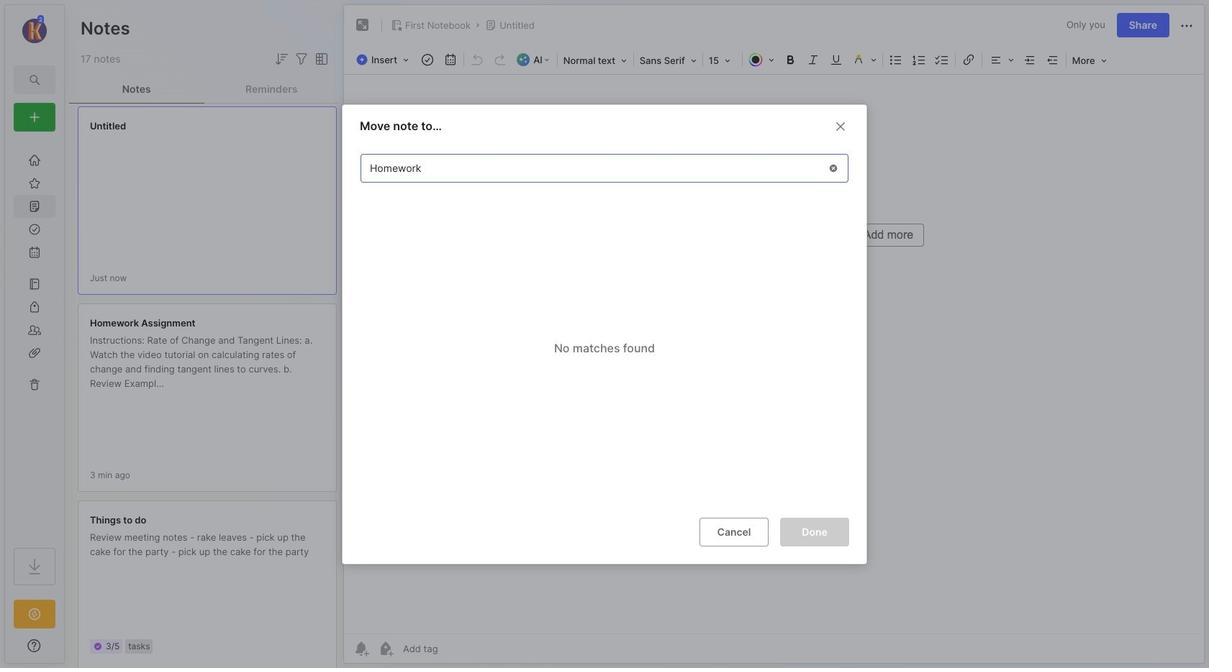 Task type: describe. For each thing, give the bounding box(es) containing it.
add tag image
[[377, 641, 395, 658]]

calendar event image
[[441, 50, 461, 70]]

main element
[[0, 0, 69, 669]]

insert link image
[[959, 50, 979, 70]]

outdent image
[[1043, 50, 1063, 70]]

home image
[[27, 153, 42, 168]]

edit search image
[[26, 71, 43, 89]]

highlight image
[[848, 50, 881, 70]]

bold image
[[780, 50, 800, 70]]

font family image
[[636, 50, 701, 69]]

note window element
[[343, 4, 1205, 664]]

tree inside main element
[[5, 140, 64, 536]]



Task type: locate. For each thing, give the bounding box(es) containing it.
insert image
[[353, 50, 416, 69]]

tree
[[5, 140, 64, 536]]

more image
[[1068, 50, 1111, 69]]

close image
[[832, 117, 850, 135]]

bulleted list image
[[886, 50, 906, 70]]

numbered list image
[[909, 50, 929, 70]]

heading level image
[[559, 50, 632, 69]]

Find a location… text field
[[361, 156, 819, 180]]

task image
[[418, 50, 438, 70]]

font color image
[[744, 50, 779, 70]]

upgrade image
[[26, 606, 43, 623]]

indent image
[[1020, 50, 1040, 70]]

checklist image
[[932, 50, 952, 70]]

underline image
[[826, 50, 846, 70]]

Note Editor text field
[[344, 74, 1204, 634]]

italic image
[[803, 50, 823, 70]]

add a reminder image
[[353, 641, 370, 658]]

tab list
[[69, 75, 339, 104]]

font size image
[[705, 50, 741, 69]]

Find a location field
[[353, 146, 856, 506]]

alignment image
[[984, 50, 1019, 70]]

expand note image
[[354, 17, 371, 34]]



Task type: vqa. For each thing, say whether or not it's contained in the screenshot.
Font color icon
yes



